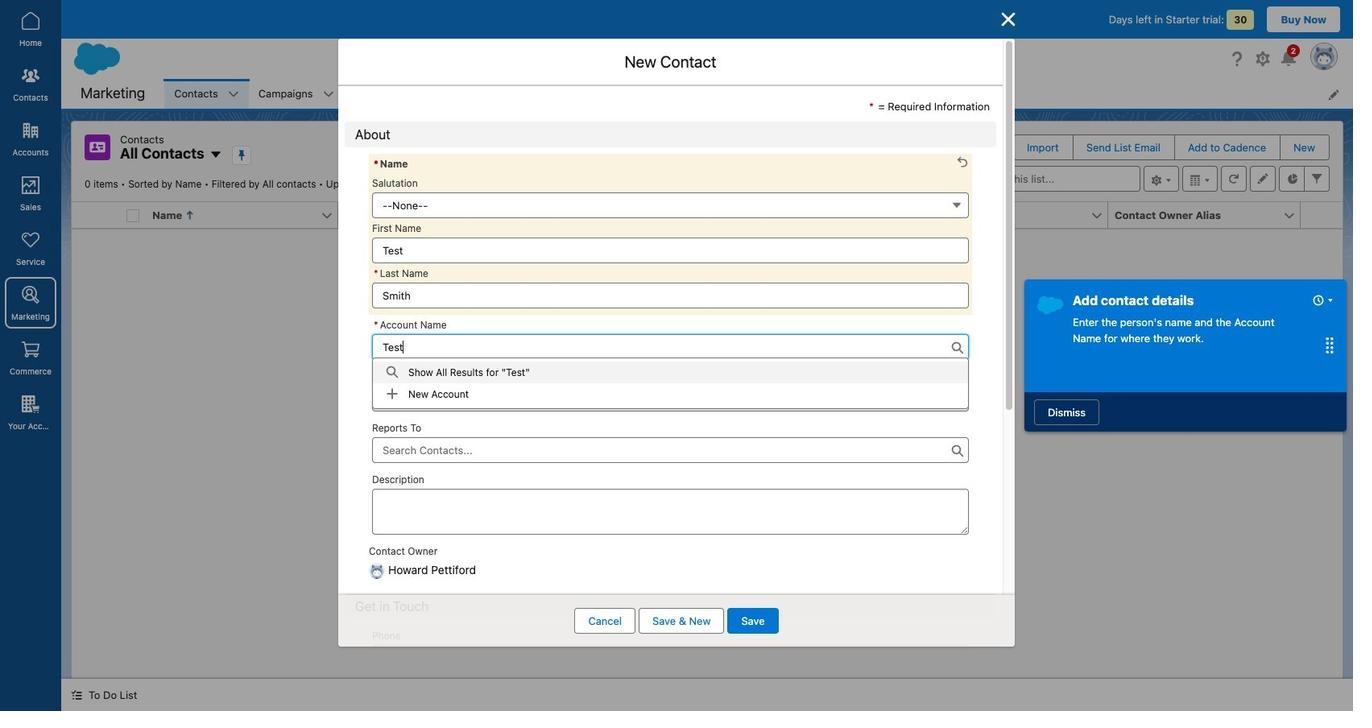 Task type: describe. For each thing, give the bounding box(es) containing it.
contact owner alias element
[[1109, 202, 1311, 229]]

all contacts status
[[85, 178, 326, 190]]

list view controls image
[[1144, 166, 1180, 192]]

3 list item from the left
[[344, 79, 433, 109]]

2 option from the top
[[373, 383, 969, 405]]

2 list item from the left
[[249, 79, 344, 109]]

Search Accounts... text field
[[372, 334, 969, 360]]

Search Contacts... text field
[[372, 437, 969, 463]]

Salutation - Current Selection: --None-- button
[[372, 192, 969, 218]]

1 option from the top
[[373, 362, 969, 383]]

4 list item from the left
[[433, 79, 501, 109]]

Last Name text field
[[372, 282, 969, 308]]

cell inside all contacts|contacts|list view element
[[120, 202, 146, 229]]

1 list item from the left
[[165, 79, 249, 109]]

title element
[[531, 202, 733, 229]]

item number element
[[72, 202, 120, 229]]

1 vertical spatial text default image
[[71, 690, 82, 701]]

First Name text field
[[372, 237, 969, 263]]



Task type: locate. For each thing, give the bounding box(es) containing it.
name element
[[146, 202, 348, 229]]

all contacts|contacts|list view element
[[71, 121, 1344, 679]]

None text field
[[372, 489, 969, 535], [372, 646, 969, 672], [372, 489, 969, 535], [372, 646, 969, 672]]

option
[[373, 362, 969, 383], [373, 383, 969, 405]]

1 horizontal spatial text default image
[[386, 388, 399, 401]]

list
[[165, 79, 1354, 109]]

select list display image
[[1183, 166, 1219, 192]]

0 vertical spatial text default image
[[386, 388, 399, 401]]

inverse image
[[999, 10, 1019, 29]]

text default image
[[386, 388, 399, 401], [71, 690, 82, 701]]

action image
[[1302, 202, 1343, 228]]

status
[[589, 344, 827, 537]]

item number image
[[72, 202, 120, 228]]

list box
[[372, 358, 969, 409]]

text default image inside option
[[386, 388, 399, 401]]

Search All Contacts list view. search field
[[948, 166, 1141, 192]]

email element
[[916, 202, 1119, 229]]

phone element
[[724, 202, 926, 229]]

cell
[[120, 202, 146, 229]]

None text field
[[372, 386, 969, 411]]

0 horizontal spatial text default image
[[71, 690, 82, 701]]

list item
[[165, 79, 249, 109], [249, 79, 344, 109], [344, 79, 433, 109], [433, 79, 501, 109]]

text default image
[[386, 366, 399, 379]]

account name element
[[338, 202, 541, 229]]

action element
[[1302, 202, 1343, 229]]



Task type: vqa. For each thing, say whether or not it's contained in the screenshot.
List View Controls icon
yes



